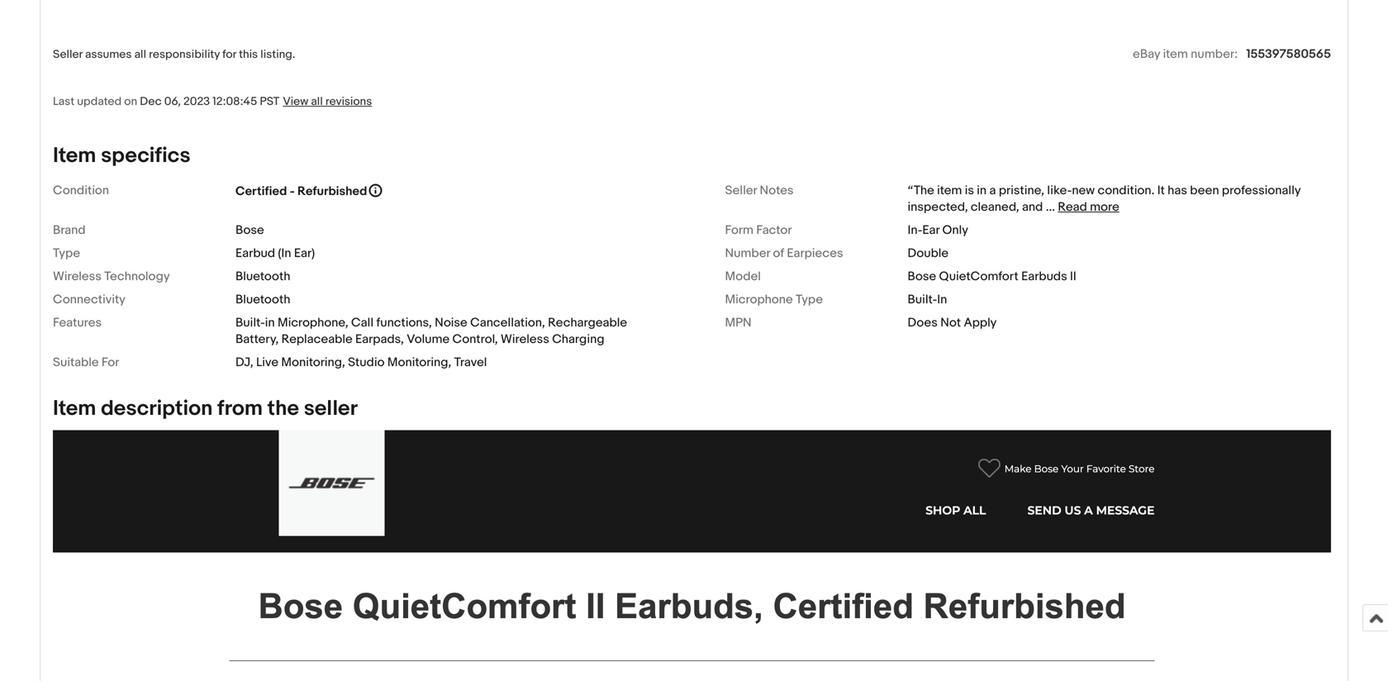 Task type: locate. For each thing, give the bounding box(es) containing it.
1 vertical spatial seller
[[725, 183, 757, 198]]

pristine,
[[999, 183, 1045, 198]]

1 bluetooth from the top
[[236, 269, 291, 284]]

double
[[908, 246, 949, 261]]

only
[[943, 223, 969, 238]]

in-
[[908, 223, 923, 238]]

replaceable
[[281, 332, 353, 347]]

1 horizontal spatial all
[[311, 95, 323, 109]]

built- inside the built-in microphone, call functions, noise cancellation, rechargeable battery, replaceable earpads, volume control, wireless charging
[[236, 315, 265, 330]]

monitoring,
[[281, 355, 345, 370], [387, 355, 451, 370]]

0 vertical spatial wireless
[[53, 269, 101, 284]]

connectivity
[[53, 292, 126, 307]]

0 vertical spatial bose
[[236, 223, 264, 238]]

seller
[[53, 47, 83, 61], [725, 183, 757, 198]]

suitable
[[53, 355, 99, 370]]

1 horizontal spatial wireless
[[501, 332, 549, 347]]

0 vertical spatial in
[[977, 183, 987, 198]]

condition.
[[1098, 183, 1155, 198]]

1 vertical spatial item
[[53, 396, 96, 422]]

1 vertical spatial built-
[[236, 315, 265, 330]]

type down brand
[[53, 246, 80, 261]]

bluetooth
[[236, 269, 291, 284], [236, 292, 291, 307]]

item left is
[[937, 183, 962, 198]]

2 item from the top
[[53, 396, 96, 422]]

1 horizontal spatial type
[[796, 292, 823, 307]]

dec
[[140, 95, 162, 109]]

suitable for
[[53, 355, 119, 370]]

1 vertical spatial item
[[937, 183, 962, 198]]

1 horizontal spatial in
[[977, 183, 987, 198]]

1 horizontal spatial bose
[[908, 269, 937, 284]]

features
[[53, 315, 102, 330]]

bose up earbud
[[236, 223, 264, 238]]

microphone,
[[278, 315, 348, 330]]

listing.
[[261, 47, 295, 61]]

quietcomfort
[[939, 269, 1019, 284]]

0 horizontal spatial all
[[134, 47, 146, 61]]

monitoring, down "volume"
[[387, 355, 451, 370]]

new
[[1072, 183, 1095, 198]]

in
[[977, 183, 987, 198], [265, 315, 275, 330]]

1 vertical spatial all
[[311, 95, 323, 109]]

all right view
[[311, 95, 323, 109]]

0 horizontal spatial wireless
[[53, 269, 101, 284]]

last
[[53, 95, 75, 109]]

0 vertical spatial type
[[53, 246, 80, 261]]

built- up battery,
[[236, 315, 265, 330]]

1 vertical spatial in
[[265, 315, 275, 330]]

in left 'a'
[[977, 183, 987, 198]]

bose
[[236, 223, 264, 238], [908, 269, 937, 284]]

0 horizontal spatial type
[[53, 246, 80, 261]]

0 horizontal spatial built-
[[236, 315, 265, 330]]

0 horizontal spatial bose
[[236, 223, 264, 238]]

wireless up 'connectivity' on the left of page
[[53, 269, 101, 284]]

all right assumes
[[134, 47, 146, 61]]

bluetooth for connectivity
[[236, 292, 291, 307]]

1 vertical spatial bluetooth
[[236, 292, 291, 307]]

0 vertical spatial item
[[53, 143, 96, 169]]

mpn
[[725, 315, 752, 330]]

travel
[[454, 355, 487, 370]]

bluetooth down earbud
[[236, 269, 291, 284]]

...
[[1046, 200, 1055, 214]]

0 horizontal spatial item
[[937, 183, 962, 198]]

155397580565
[[1247, 47, 1331, 61]]

wireless down cancellation,
[[501, 332, 549, 347]]

1 horizontal spatial built-
[[908, 292, 937, 307]]

earbud
[[236, 246, 275, 261]]

seller left notes
[[725, 183, 757, 198]]

item for item specifics
[[53, 143, 96, 169]]

does not apply
[[908, 315, 997, 330]]

0 vertical spatial item
[[1163, 47, 1188, 61]]

professionally
[[1222, 183, 1301, 198]]

2023
[[183, 95, 210, 109]]

all
[[134, 47, 146, 61], [311, 95, 323, 109]]

"the item is in a pristine, like-new condition. it has been professionally inspected, cleaned, and ...
[[908, 183, 1301, 214]]

2 bluetooth from the top
[[236, 292, 291, 307]]

in up battery,
[[265, 315, 275, 330]]

certified - refurbished
[[236, 184, 367, 199]]

0 horizontal spatial in
[[265, 315, 275, 330]]

read more button
[[1058, 200, 1120, 214]]

the
[[267, 396, 299, 422]]

charging
[[552, 332, 605, 347]]

bluetooth for wireless technology
[[236, 269, 291, 284]]

microphone
[[725, 292, 793, 307]]

functions,
[[376, 315, 432, 330]]

and
[[1022, 200, 1043, 214]]

0 vertical spatial all
[[134, 47, 146, 61]]

is
[[965, 183, 974, 198]]

apply
[[964, 315, 997, 330]]

dj, live monitoring, studio monitoring, travel
[[236, 355, 487, 370]]

built- for in
[[908, 292, 937, 307]]

0 vertical spatial bluetooth
[[236, 269, 291, 284]]

1 horizontal spatial monitoring,
[[387, 355, 451, 370]]

specifics
[[101, 143, 191, 169]]

earbud (in ear)
[[236, 246, 315, 261]]

built-
[[908, 292, 937, 307], [236, 315, 265, 330]]

type
[[53, 246, 80, 261], [796, 292, 823, 307]]

read
[[1058, 200, 1087, 214]]

built- for in
[[236, 315, 265, 330]]

item
[[53, 143, 96, 169], [53, 396, 96, 422]]

form
[[725, 223, 754, 238]]

built- up does
[[908, 292, 937, 307]]

item inside the "the item is in a pristine, like-new condition. it has been professionally inspected, cleaned, and ...
[[937, 183, 962, 198]]

description
[[101, 396, 213, 422]]

built-in microphone, call functions, noise cancellation, rechargeable battery, replaceable earpads, volume control, wireless charging
[[236, 315, 627, 347]]

seller left assumes
[[53, 47, 83, 61]]

item down suitable at the bottom left of page
[[53, 396, 96, 422]]

item for ebay
[[1163, 47, 1188, 61]]

a
[[990, 183, 996, 198]]

brand
[[53, 223, 86, 238]]

battery,
[[236, 332, 279, 347]]

1 item from the top
[[53, 143, 96, 169]]

bluetooth up battery,
[[236, 292, 291, 307]]

bose for bose
[[236, 223, 264, 238]]

ii
[[1070, 269, 1077, 284]]

cancellation,
[[470, 315, 545, 330]]

(in
[[278, 246, 291, 261]]

0 vertical spatial seller
[[53, 47, 83, 61]]

in inside the built-in microphone, call functions, noise cancellation, rechargeable battery, replaceable earpads, volume control, wireless charging
[[265, 315, 275, 330]]

type down earpieces
[[796, 292, 823, 307]]

1 horizontal spatial seller
[[725, 183, 757, 198]]

"the
[[908, 183, 935, 198]]

-
[[290, 184, 295, 199]]

bose up 'built-in'
[[908, 269, 937, 284]]

item up condition
[[53, 143, 96, 169]]

0 horizontal spatial monitoring,
[[281, 355, 345, 370]]

item right ebay
[[1163, 47, 1188, 61]]

1 horizontal spatial item
[[1163, 47, 1188, 61]]

ebay item number: 155397580565
[[1133, 47, 1331, 61]]

1 vertical spatial bose
[[908, 269, 937, 284]]

0 horizontal spatial seller
[[53, 47, 83, 61]]

0 vertical spatial built-
[[908, 292, 937, 307]]

monitoring, down replaceable
[[281, 355, 345, 370]]

2 monitoring, from the left
[[387, 355, 451, 370]]

1 vertical spatial wireless
[[501, 332, 549, 347]]

form factor
[[725, 223, 792, 238]]



Task type: vqa. For each thing, say whether or not it's contained in the screenshot.
is
yes



Task type: describe. For each thing, give the bounding box(es) containing it.
factor
[[757, 223, 792, 238]]

ear
[[923, 223, 940, 238]]

certified
[[236, 184, 287, 199]]

updated
[[77, 95, 122, 109]]

ear)
[[294, 246, 315, 261]]

built-in
[[908, 292, 947, 307]]

condition
[[53, 183, 109, 198]]

noise
[[435, 315, 468, 330]]

has
[[1168, 183, 1188, 198]]

control,
[[453, 332, 498, 347]]

number:
[[1191, 47, 1238, 61]]

in inside the "the item is in a pristine, like-new condition. it has been professionally inspected, cleaned, and ...
[[977, 183, 987, 198]]

of
[[773, 246, 784, 261]]

in
[[937, 292, 947, 307]]

cleaned,
[[971, 200, 1020, 214]]

1 vertical spatial type
[[796, 292, 823, 307]]

12:08:45
[[213, 95, 257, 109]]

seller notes
[[725, 183, 794, 198]]

bose for bose quietcomfort earbuds ii
[[908, 269, 937, 284]]

volume
[[407, 332, 450, 347]]

seller for seller notes
[[725, 183, 757, 198]]

wireless inside the built-in microphone, call functions, noise cancellation, rechargeable battery, replaceable earpads, volume control, wireless charging
[[501, 332, 549, 347]]

assumes
[[85, 47, 132, 61]]

read more
[[1058, 200, 1120, 214]]

earpieces
[[787, 246, 843, 261]]

notes
[[760, 183, 794, 198]]

from
[[217, 396, 263, 422]]

ebay
[[1133, 47, 1161, 61]]

studio
[[348, 355, 385, 370]]

in-ear only
[[908, 223, 969, 238]]

item for "the
[[937, 183, 962, 198]]

on
[[124, 95, 137, 109]]

revisions
[[325, 95, 372, 109]]

view
[[283, 95, 308, 109]]

call
[[351, 315, 374, 330]]

this
[[239, 47, 258, 61]]

item for item description from the seller
[[53, 396, 96, 422]]

number of earpieces
[[725, 246, 843, 261]]

dj,
[[236, 355, 253, 370]]

for
[[102, 355, 119, 370]]

refurbished
[[298, 184, 367, 199]]

technology
[[104, 269, 170, 284]]

last updated on dec 06, 2023 12:08:45 pst view all revisions
[[53, 95, 372, 109]]

earbuds
[[1022, 269, 1068, 284]]

bose quietcomfort earbuds ii
[[908, 269, 1077, 284]]

1 monitoring, from the left
[[281, 355, 345, 370]]

live
[[256, 355, 279, 370]]

model
[[725, 269, 761, 284]]

does
[[908, 315, 938, 330]]

inspected,
[[908, 200, 968, 214]]

wireless technology
[[53, 269, 170, 284]]

more
[[1090, 200, 1120, 214]]

seller
[[304, 396, 358, 422]]

for
[[222, 47, 236, 61]]

earpads,
[[355, 332, 404, 347]]

item specifics
[[53, 143, 191, 169]]

it
[[1158, 183, 1165, 198]]

like-
[[1047, 183, 1072, 198]]

seller assumes all responsibility for this listing.
[[53, 47, 295, 61]]

responsibility
[[149, 47, 220, 61]]

been
[[1190, 183, 1220, 198]]

pst
[[260, 95, 280, 109]]

not
[[941, 315, 961, 330]]

view all revisions link
[[280, 94, 372, 109]]

item description from the seller
[[53, 396, 358, 422]]

seller for seller assumes all responsibility for this listing.
[[53, 47, 83, 61]]

06,
[[164, 95, 181, 109]]

rechargeable
[[548, 315, 627, 330]]



